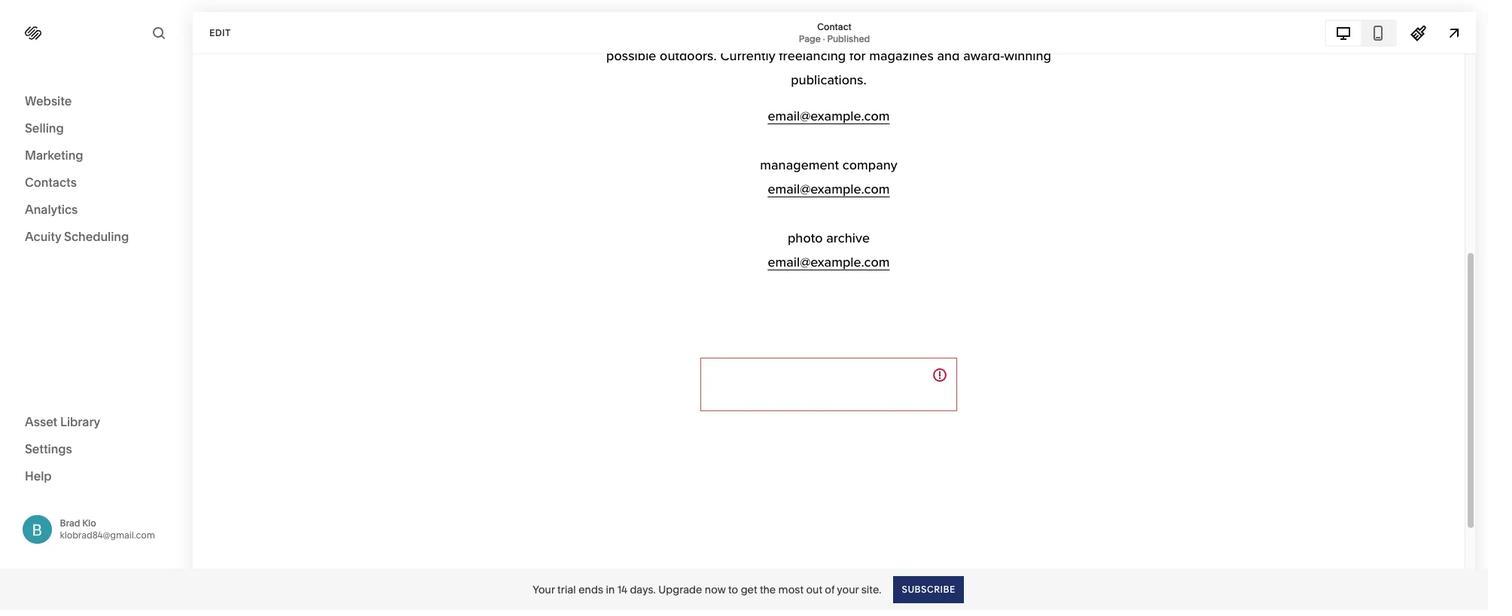 Task type: locate. For each thing, give the bounding box(es) containing it.
analytics
[[25, 202, 78, 217]]

most
[[779, 583, 804, 596]]

now
[[705, 583, 726, 596]]

acuity scheduling link
[[25, 228, 167, 246]]

upgrade
[[658, 583, 702, 596]]

tab list
[[1327, 21, 1396, 45]]

website
[[25, 93, 72, 108]]

contacts link
[[25, 174, 167, 192]]

selling
[[25, 121, 64, 136]]

asset
[[25, 414, 57, 429]]

of
[[825, 583, 835, 596]]

asset library link
[[25, 413, 167, 431]]

subscribe
[[902, 583, 956, 595]]

asset library
[[25, 414, 100, 429]]

published
[[827, 33, 870, 44]]

brad klo klobrad84@gmail.com
[[60, 517, 155, 541]]

edit
[[209, 27, 231, 38]]

library
[[60, 414, 100, 429]]

website link
[[25, 93, 167, 111]]

analytics link
[[25, 201, 167, 219]]

14
[[617, 583, 628, 596]]

acuity scheduling
[[25, 229, 129, 244]]

marketing link
[[25, 147, 167, 165]]



Task type: vqa. For each thing, say whether or not it's contained in the screenshot.
Sale
no



Task type: describe. For each thing, give the bounding box(es) containing it.
contact
[[817, 21, 852, 32]]

brad
[[60, 517, 80, 529]]

your
[[533, 583, 555, 596]]

page
[[799, 33, 821, 44]]

contact page · published
[[799, 21, 870, 44]]

klobrad84@gmail.com
[[60, 529, 155, 541]]

your
[[837, 583, 859, 596]]

your trial ends in 14 days. upgrade now to get the most out of your site.
[[533, 583, 882, 596]]

get
[[741, 583, 757, 596]]

acuity
[[25, 229, 61, 244]]

site.
[[862, 583, 882, 596]]

help
[[25, 468, 52, 483]]

marketing
[[25, 148, 83, 163]]

subscribe button
[[894, 576, 964, 603]]

contacts
[[25, 175, 77, 190]]

days.
[[630, 583, 656, 596]]

selling link
[[25, 120, 167, 138]]

settings
[[25, 441, 72, 456]]

trial
[[557, 583, 576, 596]]

the
[[760, 583, 776, 596]]

help link
[[25, 467, 52, 484]]

out
[[806, 583, 823, 596]]

klo
[[82, 517, 96, 529]]

edit button
[[200, 19, 241, 47]]

to
[[728, 583, 738, 596]]

settings link
[[25, 440, 167, 458]]

ends
[[579, 583, 603, 596]]

·
[[823, 33, 825, 44]]

scheduling
[[64, 229, 129, 244]]

in
[[606, 583, 615, 596]]



